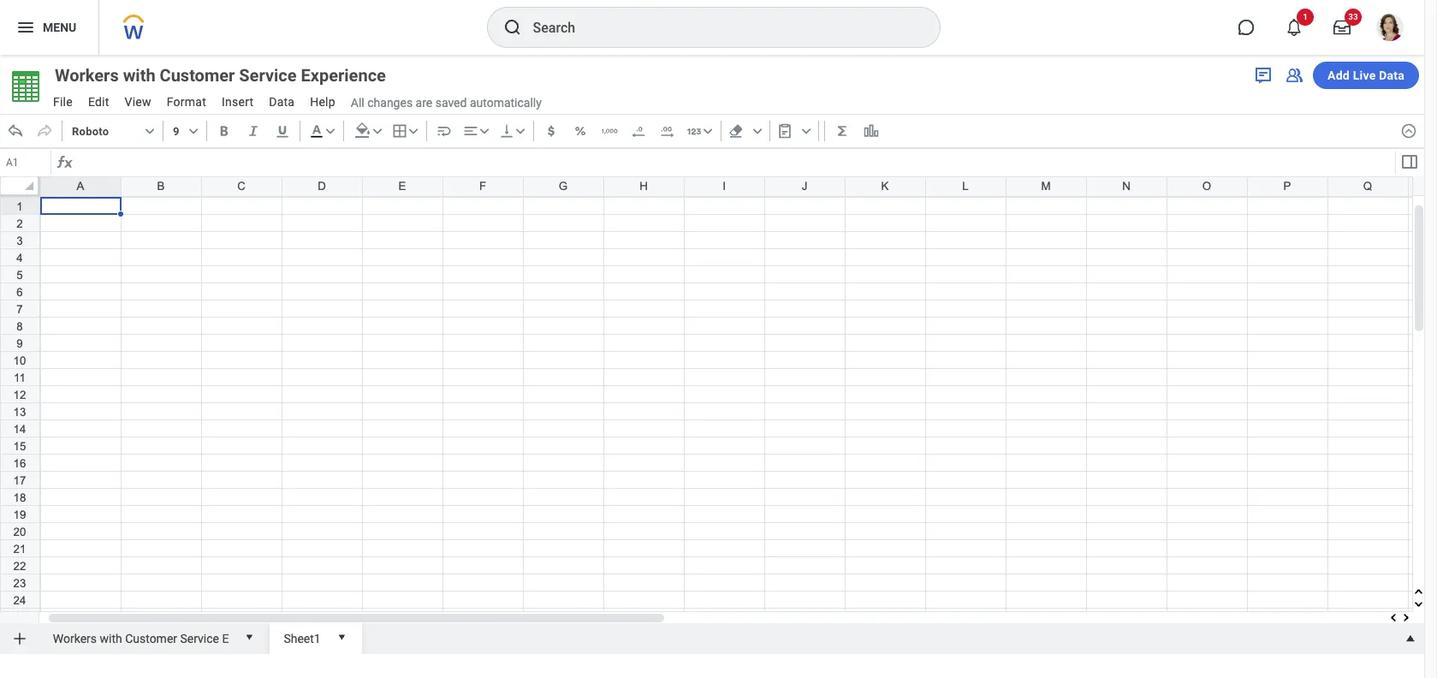 Task type: locate. For each thing, give the bounding box(es) containing it.
1 vertical spatial service
[[180, 632, 219, 645]]

service left e
[[180, 632, 219, 645]]

1 vertical spatial customer
[[125, 632, 177, 645]]

chevron down small image down help
[[322, 122, 339, 140]]

data up underline icon
[[269, 95, 295, 109]]

formula editor image
[[1399, 152, 1420, 172]]

1
[[1303, 12, 1308, 21]]

chevron down small image down are
[[405, 122, 422, 140]]

roboto button
[[66, 117, 159, 145]]

0 horizontal spatial service
[[180, 632, 219, 645]]

6 chevron down small image from the left
[[699, 122, 716, 140]]

insert
[[222, 95, 254, 109]]

with inside button
[[123, 65, 155, 86]]

data right live
[[1380, 68, 1405, 82]]

chevron down small image
[[322, 122, 339, 140], [405, 122, 422, 140]]

chevron down small image right paste 'icon'
[[798, 122, 815, 140]]

customer inside button
[[160, 65, 235, 86]]

2 chevron down small image from the left
[[185, 122, 202, 140]]

1 vertical spatial workers
[[53, 632, 97, 645]]

1 horizontal spatial with
[[123, 65, 155, 86]]

remove zero image
[[630, 122, 647, 140]]

0 vertical spatial service
[[239, 65, 297, 86]]

0 vertical spatial workers
[[55, 65, 119, 86]]

33
[[1349, 12, 1359, 21]]

add live data button
[[1313, 62, 1420, 89]]

chevron down small image left border all image
[[369, 122, 386, 140]]

workers with customer service e button
[[46, 623, 236, 651]]

service up insert
[[239, 65, 297, 86]]

chevron down small image left dollar sign image
[[512, 122, 529, 140]]

customer left e
[[125, 632, 177, 645]]

1 vertical spatial data
[[269, 95, 295, 109]]

underline image
[[274, 122, 291, 140]]

4 chevron down small image from the left
[[476, 122, 493, 140]]

0 vertical spatial with
[[123, 65, 155, 86]]

workers right add footer ws icon
[[53, 632, 97, 645]]

workers up edit
[[55, 65, 119, 86]]

customer up menus menu bar
[[160, 65, 235, 86]]

all
[[351, 96, 365, 109]]

sheet1 button
[[277, 623, 328, 651]]

chevron down small image inside roboto dropdown button
[[141, 122, 158, 140]]

with for workers with customer service experience
[[123, 65, 155, 86]]

3 chevron down small image from the left
[[369, 122, 386, 140]]

chevron down small image
[[141, 122, 158, 140], [185, 122, 202, 140], [369, 122, 386, 140], [476, 122, 493, 140], [512, 122, 529, 140], [699, 122, 716, 140], [749, 122, 766, 140], [798, 122, 815, 140]]

Search Workday  search field
[[533, 9, 905, 46]]

all changes are saved automatically
[[351, 96, 542, 109]]

italics image
[[245, 122, 262, 140]]

add footer ws image
[[11, 630, 28, 647]]

service
[[239, 65, 297, 86], [180, 632, 219, 645]]

edit
[[88, 95, 109, 109]]

bold image
[[216, 122, 233, 140]]

customer inside button
[[125, 632, 177, 645]]

workers for workers with customer service e
[[53, 632, 97, 645]]

0 vertical spatial customer
[[160, 65, 235, 86]]

0 horizontal spatial chevron down small image
[[322, 122, 339, 140]]

search image
[[502, 17, 523, 38]]

data
[[1380, 68, 1405, 82], [269, 95, 295, 109]]

chevron down small image left eraser icon at the top
[[699, 122, 716, 140]]

help
[[310, 95, 335, 109]]

chevron down small image right eraser icon at the top
[[749, 122, 766, 140]]

service inside workers with customer service experience button
[[239, 65, 297, 86]]

1 horizontal spatial chevron down small image
[[405, 122, 422, 140]]

eraser image
[[728, 122, 745, 140]]

chevron down small image right 9
[[185, 122, 202, 140]]

8 chevron down small image from the left
[[798, 122, 815, 140]]

0 horizontal spatial data
[[269, 95, 295, 109]]

5 chevron down small image from the left
[[512, 122, 529, 140]]

service inside workers with customer service e button
[[180, 632, 219, 645]]

autosum image
[[834, 122, 851, 140]]

chevron down small image left 9
[[141, 122, 158, 140]]

chevron up circle image
[[1401, 122, 1418, 140]]

with inside button
[[100, 632, 122, 645]]

with
[[123, 65, 155, 86], [100, 632, 122, 645]]

workers for workers with customer service experience
[[55, 65, 119, 86]]

1 vertical spatial with
[[100, 632, 122, 645]]

paste image
[[776, 122, 793, 140]]

chevron down small image left align bottom image
[[476, 122, 493, 140]]

1 button
[[1276, 9, 1314, 46]]

customer
[[160, 65, 235, 86], [125, 632, 177, 645]]

1 horizontal spatial data
[[1380, 68, 1405, 82]]

activity stream image
[[1253, 65, 1274, 86]]

0 horizontal spatial with
[[100, 632, 122, 645]]

workers
[[55, 65, 119, 86], [53, 632, 97, 645]]

toolbar container region
[[0, 114, 1394, 148]]

thousands comma image
[[601, 122, 618, 140]]

1 horizontal spatial service
[[239, 65, 297, 86]]

workers inside button
[[53, 632, 97, 645]]

profile logan mcneil image
[[1377, 14, 1404, 45]]

format
[[167, 95, 206, 109]]

33 button
[[1324, 9, 1362, 46]]

1 chevron down small image from the left
[[141, 122, 158, 140]]

customer for e
[[125, 632, 177, 645]]

data inside button
[[1380, 68, 1405, 82]]

live
[[1353, 68, 1376, 82]]

None text field
[[2, 151, 51, 175]]

0 vertical spatial data
[[1380, 68, 1405, 82]]

workers inside button
[[55, 65, 119, 86]]

grid
[[0, 176, 1438, 678]]

align bottom image
[[498, 122, 515, 140]]

inbox large image
[[1334, 19, 1351, 36]]



Task type: vqa. For each thing, say whether or not it's contained in the screenshot.
the bottommost -
no



Task type: describe. For each thing, give the bounding box(es) containing it.
border all image
[[391, 122, 408, 140]]

notifications large image
[[1286, 19, 1303, 36]]

service for experience
[[239, 65, 297, 86]]

menus menu bar
[[45, 90, 344, 116]]

experience
[[301, 65, 386, 86]]

1 chevron down small image from the left
[[322, 122, 339, 140]]

dollar sign image
[[543, 122, 560, 140]]

menu button
[[0, 0, 99, 55]]

all changes are saved automatically button
[[344, 95, 542, 111]]

workers with customer service experience button
[[46, 63, 417, 87]]

changes
[[368, 96, 413, 109]]

text wrap image
[[436, 122, 453, 140]]

media classroom image
[[1284, 65, 1305, 86]]

roboto
[[72, 125, 109, 137]]

2 chevron down small image from the left
[[405, 122, 422, 140]]

file
[[53, 95, 73, 109]]

caret down small image
[[333, 628, 350, 646]]

e
[[222, 632, 229, 645]]

caret down small image
[[241, 628, 258, 646]]

7 chevron down small image from the left
[[749, 122, 766, 140]]

Formula Bar text field
[[75, 151, 1394, 175]]

service for e
[[180, 632, 219, 645]]

add
[[1328, 68, 1350, 82]]

justify image
[[15, 17, 36, 38]]

data inside menus menu bar
[[269, 95, 295, 109]]

workers with customer service experience
[[55, 65, 386, 86]]

numbers image
[[686, 122, 703, 140]]

view
[[125, 95, 151, 109]]

chevron down small image inside 9 dropdown button
[[185, 122, 202, 140]]

9
[[173, 125, 180, 137]]

add live data
[[1328, 68, 1405, 82]]

with for workers with customer service e
[[100, 632, 122, 645]]

automatically
[[470, 96, 542, 109]]

caret up image
[[1402, 630, 1420, 647]]

9 button
[[167, 117, 203, 145]]

saved
[[436, 96, 467, 109]]

customer for experience
[[160, 65, 235, 86]]

percentage image
[[572, 122, 589, 140]]

align left image
[[462, 122, 479, 140]]

are
[[416, 96, 433, 109]]

chart image
[[863, 122, 880, 140]]

add zero image
[[659, 122, 676, 140]]

sheet1
[[284, 632, 321, 645]]

workers with customer service e
[[53, 632, 229, 645]]

menu
[[43, 20, 76, 34]]

fx image
[[55, 152, 75, 173]]

undo l image
[[7, 122, 24, 140]]



